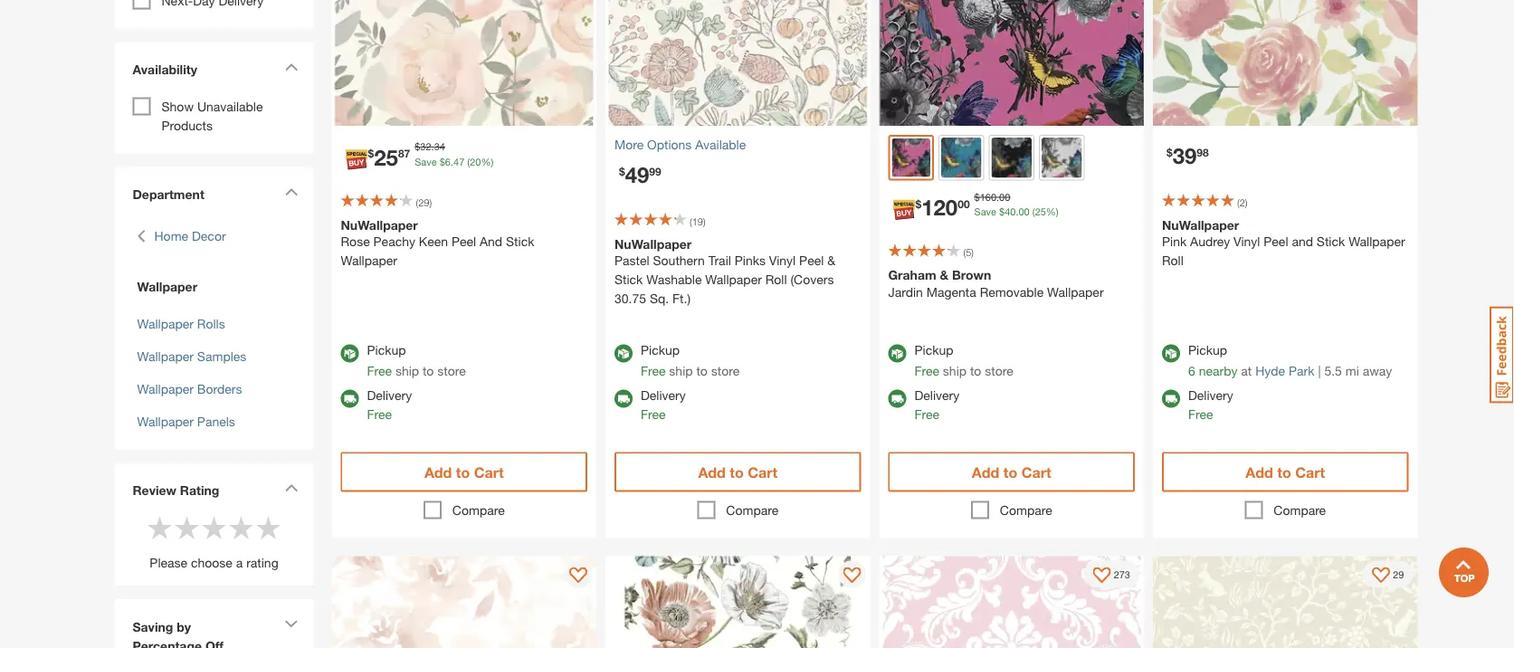 Task type: describe. For each thing, give the bounding box(es) containing it.
pastel
[[615, 253, 650, 268]]

( 29 )
[[416, 196, 432, 208]]

5
[[966, 247, 972, 259]]

) for ( 19 )
[[703, 216, 706, 227]]

caret icon image for department
[[285, 188, 298, 196]]

$ for 160
[[975, 191, 980, 203]]

fox & hare spray and stick wallpaper image
[[1154, 556, 1418, 648]]

products
[[162, 118, 213, 133]]

pink renewed floral non woven preium paper peel and stick matte wallpaper approximately 34.2 sq. ft image
[[332, 556, 597, 648]]

show unavailable products
[[162, 99, 263, 133]]

at
[[1242, 364, 1252, 378]]

brown
[[953, 268, 992, 283]]

nuwallpaper for audrey
[[1163, 217, 1240, 232]]

3 caret icon image from the top
[[285, 484, 298, 492]]

back caret image
[[137, 227, 145, 246]]

) for ( 2 )
[[1246, 196, 1248, 208]]

available for pickup image for pink audrey vinyl peel and stick wallpaper roll
[[1163, 345, 1181, 363]]

please choose a rating
[[150, 555, 279, 570]]

saving by percentage off
[[133, 619, 224, 648]]

mi
[[1346, 364, 1360, 378]]

40
[[1005, 206, 1016, 218]]

nuwallpaper pastel southern trail pinks vinyl peel & stick washable wallpaper roll (covers 30.75 sq. ft.)
[[615, 236, 836, 306]]

rose
[[341, 234, 370, 249]]

review rating
[[133, 483, 219, 498]]

( 2 )
[[1238, 196, 1248, 208]]

%) for 120
[[1047, 206, 1059, 218]]

graham
[[889, 268, 937, 283]]

cart for add to cart button related to available shipping image for (
[[748, 464, 778, 481]]

roll inside 'nuwallpaper pastel southern trail pinks vinyl peel & stick washable wallpaper roll (covers 30.75 sq. ft.)'
[[766, 272, 787, 287]]

$ 25 87
[[368, 144, 410, 170]]

department link
[[124, 176, 305, 213]]

$ 39 98
[[1167, 143, 1209, 168]]

wallpaper link
[[133, 278, 296, 297]]

pink audrey vinyl peel and stick wallpaper roll image
[[1154, 0, 1418, 126]]

(covers
[[791, 272, 834, 287]]

peel inside 'nuwallpaper pastel southern trail pinks vinyl peel & stick washable wallpaper roll (covers 30.75 sq. ft.)'
[[800, 253, 824, 268]]

nuwallpaper pink audrey vinyl peel and stick wallpaper roll
[[1163, 217, 1406, 268]]

and
[[480, 234, 503, 249]]

wallpaper inside graham & brown jardin magenta removable wallpaper
[[1048, 284, 1104, 299]]

home decor link
[[154, 227, 226, 246]]

home
[[154, 229, 188, 244]]

pastel southern trail pinks vinyl peel & stick washable wallpaper roll (covers 30.75 sq. ft.) image
[[606, 0, 871, 126]]

rating
[[246, 555, 279, 570]]

wallpaper rolls
[[137, 316, 225, 331]]

available for pickup image for (
[[889, 345, 907, 363]]

%) for 25
[[481, 156, 494, 168]]

5.5
[[1325, 364, 1343, 378]]

wallpaper down wallpaper borders
[[137, 414, 194, 429]]

$ for 25
[[368, 148, 374, 160]]

compare for pastel southern trail pinks vinyl peel & stick washable wallpaper roll (covers 30.75 sq. ft.) image at the top of the page
[[726, 503, 779, 518]]

black image
[[992, 138, 1032, 178]]

display image
[[1093, 567, 1112, 585]]

peachy
[[374, 234, 416, 249]]

compare for 'rose peachy keen peel and stick wallpaper' image on the left of the page
[[453, 503, 505, 518]]

add for available for pickup image
[[698, 464, 726, 481]]

25 inside $ 160 . 00 save $ 40 . 00 ( 25 %)
[[1035, 206, 1047, 218]]

saving by percentage off link
[[124, 608, 305, 648]]

$ 49 99
[[619, 162, 662, 187]]

47
[[454, 156, 465, 168]]

delivery for available for pickup icon associated with (
[[915, 388, 960, 403]]

show
[[162, 99, 194, 114]]

$ for 32
[[415, 141, 420, 153]]

add to cart button for rose peachy keen peel and stick wallpaper's available shipping image
[[341, 452, 588, 492]]

add to cart button for available shipping icon for free
[[889, 452, 1135, 492]]

ft.)
[[673, 291, 691, 306]]

available shipping image for 6 nearby
[[1163, 390, 1181, 408]]

delivery free for available shipping icon related to 6 nearby
[[1189, 388, 1234, 422]]

add to cart for available for pickup icon for rose peachy keen peel and stick wallpaper
[[425, 464, 504, 481]]

3 star symbol image from the left
[[255, 514, 282, 541]]

availability
[[133, 62, 197, 77]]

pickup free ship to store for jardin magenta removable wallpaper
[[915, 343, 1014, 378]]

pickup 6 nearby at hyde park | 5.5 mi away
[[1189, 343, 1393, 378]]

more
[[615, 137, 644, 152]]

ship for nuwallpaper pastel southern trail pinks vinyl peel & stick washable wallpaper roll (covers 30.75 sq. ft.)
[[669, 364, 693, 378]]

panels
[[197, 414, 235, 429]]

29 inside dropdown button
[[1394, 568, 1405, 580]]

caret icon image for availability
[[285, 63, 298, 71]]

stick inside 'nuwallpaper pastel southern trail pinks vinyl peel & stick washable wallpaper roll (covers 30.75 sq. ft.)'
[[615, 272, 643, 287]]

keen
[[419, 234, 448, 249]]

southern
[[653, 253, 705, 268]]

pinks
[[735, 253, 766, 268]]

decor
[[192, 229, 226, 244]]

add for available for pickup icon for rose peachy keen peel and stick wallpaper
[[425, 464, 452, 481]]

removable
[[980, 284, 1044, 299]]

display image inside 29 dropdown button
[[1373, 567, 1391, 585]]

away
[[1363, 364, 1393, 378]]

park
[[1289, 364, 1315, 378]]

pink ariel vinyl strippable wallpaper (covers 30.75 sq. ft.) image
[[880, 556, 1144, 648]]

$ 160 . 00 save $ 40 . 00 ( 25 %)
[[975, 191, 1059, 218]]

0 horizontal spatial 29
[[418, 196, 430, 208]]

borders
[[197, 382, 242, 397]]

wallpaper panels
[[137, 414, 235, 429]]

wallpaper borders link
[[137, 382, 242, 397]]

( for ( 29 )
[[416, 196, 418, 208]]

availability link
[[124, 51, 305, 93]]

1 pickup free ship to store from the left
[[367, 343, 466, 378]]

delivery free for available shipping image for (
[[641, 388, 686, 422]]

caret icon image for saving by percentage off
[[285, 620, 298, 628]]

graham & brown jardin magenta removable wallpaper
[[889, 268, 1104, 299]]

magenta
[[927, 284, 977, 299]]

19
[[692, 216, 703, 227]]

30.75
[[615, 291, 647, 306]]

nuwallpaper for peachy
[[341, 217, 418, 232]]

options
[[647, 137, 692, 152]]

teal image
[[942, 138, 982, 178]]

samples
[[197, 349, 247, 364]]

2 horizontal spatial 00
[[1019, 206, 1030, 218]]

percentage
[[133, 638, 202, 648]]

free for available shipping image for (
[[641, 407, 666, 422]]

available for pickup image
[[615, 345, 633, 363]]

off
[[205, 638, 224, 648]]

feedback link image
[[1490, 306, 1515, 404]]

save for 120
[[975, 206, 997, 218]]

wallpaper down wallpaper rolls link
[[137, 349, 194, 364]]

free for rose peachy keen peel and stick wallpaper's available shipping image
[[367, 407, 392, 422]]

1 star symbol image from the left
[[173, 514, 201, 541]]

wallpaper up wallpaper samples
[[137, 316, 194, 331]]

00 inside $ 120 00
[[958, 198, 970, 210]]

wallpaper borders
[[137, 382, 242, 397]]

wallpaper samples link
[[137, 349, 247, 364]]

unavailable
[[197, 99, 263, 114]]

peel for and
[[452, 234, 476, 249]]

add to cart for available for pickup icon corresponding to pink audrey vinyl peel and stick wallpaper roll
[[1246, 464, 1326, 481]]

washable
[[647, 272, 702, 287]]

cart for add to cart button related to rose peachy keen peel and stick wallpaper's available shipping image
[[474, 464, 504, 481]]

available
[[696, 137, 746, 152]]

wallpaper panels link
[[137, 414, 235, 429]]

add to cart for available for pickup image
[[698, 464, 778, 481]]

29 button
[[1364, 561, 1414, 588]]

roll inside nuwallpaper pink audrey vinyl peel and stick wallpaper roll
[[1163, 253, 1184, 268]]

department
[[133, 187, 204, 202]]

review
[[133, 483, 177, 498]]

delivery free for rose peachy keen peel and stick wallpaper's available shipping image
[[367, 388, 412, 422]]

wallpaper rolls link
[[137, 316, 225, 331]]



Task type: locate. For each thing, give the bounding box(es) containing it.
2 available for pickup image from the left
[[889, 345, 907, 363]]

0 horizontal spatial %)
[[481, 156, 494, 168]]

roll down pink on the top
[[1163, 253, 1184, 268]]

$ for 49
[[619, 165, 625, 178]]

160
[[980, 191, 997, 203]]

3 delivery free from the left
[[915, 388, 960, 422]]

|
[[1319, 364, 1322, 378]]

stick inside nuwallpaper rose peachy keen peel and stick wallpaper
[[506, 234, 535, 249]]

compare for jardin magenta removable wallpaper image
[[1000, 503, 1053, 518]]

delivery free
[[367, 388, 412, 422], [641, 388, 686, 422], [915, 388, 960, 422], [1189, 388, 1234, 422]]

add to cart button for available shipping icon related to 6 nearby
[[1163, 452, 1409, 492]]

0 horizontal spatial 25
[[374, 144, 398, 170]]

0 vertical spatial save
[[415, 156, 437, 168]]

1 vertical spatial vinyl
[[770, 253, 796, 268]]

2 horizontal spatial stick
[[1317, 234, 1346, 249]]

0 vertical spatial %)
[[481, 156, 494, 168]]

caret icon image inside availability link
[[285, 63, 298, 71]]

1 delivery from the left
[[367, 388, 412, 403]]

jardin magenta removable wallpaper image
[[880, 0, 1144, 126]]

1 horizontal spatial store
[[711, 364, 740, 378]]

0 horizontal spatial nuwallpaper
[[341, 217, 418, 232]]

grey image
[[1042, 138, 1082, 178]]

roll down pinks
[[766, 272, 787, 287]]

peel
[[452, 234, 476, 249], [1264, 234, 1289, 249], [800, 253, 824, 268]]

pickup free ship to store for pastel southern trail pinks vinyl peel & stick washable wallpaper roll (covers 30.75 sq. ft.)
[[641, 343, 740, 378]]

nuwallpaper up pastel
[[615, 236, 692, 251]]

3 add from the left
[[972, 464, 1000, 481]]

( for ( 19 )
[[690, 216, 692, 227]]

4 cart from the left
[[1296, 464, 1326, 481]]

6
[[445, 156, 451, 168], [1189, 364, 1196, 378]]

vinyl right pinks
[[770, 253, 796, 268]]

0 horizontal spatial 6
[[445, 156, 451, 168]]

1 add to cart from the left
[[425, 464, 504, 481]]

star symbol image
[[173, 514, 201, 541], [228, 514, 255, 541], [255, 514, 282, 541]]

2 add from the left
[[698, 464, 726, 481]]

25 right 40
[[1035, 206, 1047, 218]]

store for jardin magenta removable wallpaper
[[985, 364, 1014, 378]]

available for pickup image
[[341, 345, 359, 363], [889, 345, 907, 363], [1163, 345, 1181, 363]]

nuwallpaper up peachy
[[341, 217, 418, 232]]

please
[[150, 555, 187, 570]]

1 vertical spatial 6
[[1189, 364, 1196, 378]]

caret icon image
[[285, 63, 298, 71], [285, 188, 298, 196], [285, 484, 298, 492], [285, 620, 298, 628]]

more options available link
[[615, 135, 862, 154]]

2 ship from the left
[[669, 364, 693, 378]]

0 horizontal spatial roll
[[766, 272, 787, 287]]

2 display image from the left
[[843, 567, 862, 585]]

) for ( 5 )
[[972, 247, 974, 259]]

wallpaper inside nuwallpaper pink audrey vinyl peel and stick wallpaper roll
[[1349, 234, 1406, 249]]

4 delivery free from the left
[[1189, 388, 1234, 422]]

4 delivery from the left
[[1189, 388, 1234, 403]]

save down 32
[[415, 156, 437, 168]]

2 horizontal spatial nuwallpaper
[[1163, 217, 1240, 232]]

vinyl right audrey
[[1234, 234, 1261, 249]]

1 ship from the left
[[396, 364, 419, 378]]

$ inside $ 120 00
[[916, 198, 922, 210]]

)
[[430, 196, 432, 208], [1246, 196, 1248, 208], [703, 216, 706, 227], [972, 247, 974, 259]]

jardin
[[889, 284, 923, 299]]

& inside graham & brown jardin magenta removable wallpaper
[[940, 268, 949, 283]]

1 horizontal spatial 00
[[1000, 191, 1011, 203]]

( up 'southern'
[[690, 216, 692, 227]]

3 compare from the left
[[1000, 503, 1053, 518]]

peel inside nuwallpaper rose peachy keen peel and stick wallpaper
[[452, 234, 476, 249]]

39
[[1173, 143, 1197, 168]]

1 available shipping image from the left
[[341, 390, 359, 408]]

( for ( 2 )
[[1238, 196, 1240, 208]]

( 5 )
[[964, 247, 974, 259]]

1 pickup from the left
[[367, 343, 406, 358]]

free for available shipping icon related to 6 nearby
[[1189, 407, 1214, 422]]

1 add to cart button from the left
[[341, 452, 588, 492]]

%) inside $ 160 . 00 save $ 40 . 00 ( 25 %)
[[1047, 206, 1059, 218]]

2
[[1240, 196, 1246, 208]]

120
[[922, 194, 958, 220]]

2 star symbol image from the left
[[201, 514, 228, 541]]

save for 25
[[415, 156, 437, 168]]

2 horizontal spatial display image
[[1373, 567, 1391, 585]]

1 compare from the left
[[453, 503, 505, 518]]

available shipping image
[[341, 390, 359, 408], [615, 390, 633, 408]]

3 pickup from the left
[[915, 343, 954, 358]]

2 add to cart button from the left
[[615, 452, 862, 492]]

wallpaper up wallpaper rolls
[[137, 279, 197, 294]]

wallpaper samples
[[137, 349, 247, 364]]

4 add to cart button from the left
[[1163, 452, 1409, 492]]

1 vertical spatial save
[[975, 206, 997, 218]]

2 store from the left
[[711, 364, 740, 378]]

0 vertical spatial vinyl
[[1234, 234, 1261, 249]]

$ inside $ 25 87
[[368, 148, 374, 160]]

) for ( 29 )
[[430, 196, 432, 208]]

by
[[177, 619, 191, 634]]

nuwallpaper rose peachy keen peel and stick wallpaper
[[341, 217, 535, 268]]

49
[[625, 162, 650, 187]]

1 horizontal spatial nuwallpaper
[[615, 236, 692, 251]]

3 delivery from the left
[[915, 388, 960, 403]]

0 horizontal spatial display image
[[570, 567, 588, 585]]

$ 120 00
[[916, 194, 970, 220]]

3 store from the left
[[985, 364, 1014, 378]]

%)
[[481, 156, 494, 168], [1047, 206, 1059, 218]]

1 horizontal spatial ship
[[669, 364, 693, 378]]

vinyl inside nuwallpaper pink audrey vinyl peel and stick wallpaper roll
[[1234, 234, 1261, 249]]

2 horizontal spatial ship
[[943, 364, 967, 378]]

audrey
[[1191, 234, 1231, 249]]

cart for add to cart button associated with available shipping icon for free
[[1022, 464, 1052, 481]]

free
[[367, 364, 392, 378], [641, 364, 666, 378], [915, 364, 940, 378], [367, 407, 392, 422], [641, 407, 666, 422], [915, 407, 940, 422], [1189, 407, 1214, 422]]

%) inside "$ 32 . 34 save $ 6 . 47 ( 20 %)"
[[481, 156, 494, 168]]

1 available for pickup image from the left
[[341, 345, 359, 363]]

2 available shipping image from the left
[[615, 390, 633, 408]]

2 star symbol image from the left
[[228, 514, 255, 541]]

delivery for available for pickup icon for rose peachy keen peel and stick wallpaper
[[367, 388, 412, 403]]

compare for pink audrey vinyl peel and stick wallpaper roll image
[[1274, 503, 1327, 518]]

delivery for available for pickup image
[[641, 388, 686, 403]]

1 horizontal spatial available shipping image
[[1163, 390, 1181, 408]]

0 vertical spatial 25
[[374, 144, 398, 170]]

roll
[[1163, 253, 1184, 268], [766, 272, 787, 287]]

available shipping image for free
[[889, 390, 907, 408]]

) up nuwallpaper pink audrey vinyl peel and stick wallpaper roll
[[1246, 196, 1248, 208]]

1 horizontal spatial 6
[[1189, 364, 1196, 378]]

magenta image
[[892, 139, 931, 177]]

( inside $ 160 . 00 save $ 40 . 00 ( 25 %)
[[1033, 206, 1035, 218]]

1 add from the left
[[425, 464, 452, 481]]

34
[[434, 141, 445, 153]]

star symbol image
[[146, 514, 173, 541], [201, 514, 228, 541]]

pickup inside pickup 6 nearby at hyde park | 5.5 mi away
[[1189, 343, 1228, 358]]

display image for 30.75 sq. ft. vintage poppy pink peel and stick wallpaper 'image'
[[843, 567, 862, 585]]

caret icon image inside department link
[[285, 188, 298, 196]]

nuwallpaper inside 'nuwallpaper pastel southern trail pinks vinyl peel & stick washable wallpaper roll (covers 30.75 sq. ft.)'
[[615, 236, 692, 251]]

free for available shipping icon for free
[[915, 407, 940, 422]]

%) right 40
[[1047, 206, 1059, 218]]

1 cart from the left
[[474, 464, 504, 481]]

1 horizontal spatial pickup free ship to store
[[641, 343, 740, 378]]

1 display image from the left
[[570, 567, 588, 585]]

0 horizontal spatial vinyl
[[770, 253, 796, 268]]

2 compare from the left
[[726, 503, 779, 518]]

3 available for pickup image from the left
[[1163, 345, 1181, 363]]

) up 'southern'
[[703, 216, 706, 227]]

0 vertical spatial 6
[[445, 156, 451, 168]]

and
[[1292, 234, 1314, 249]]

$ for 120
[[916, 198, 922, 210]]

1 horizontal spatial %)
[[1047, 206, 1059, 218]]

add
[[425, 464, 452, 481], [698, 464, 726, 481], [972, 464, 1000, 481], [1246, 464, 1274, 481]]

0 horizontal spatial store
[[438, 364, 466, 378]]

1 store from the left
[[438, 364, 466, 378]]

87
[[398, 148, 410, 160]]

3 ship from the left
[[943, 364, 967, 378]]

stick for and
[[1317, 234, 1346, 249]]

6 left 47
[[445, 156, 451, 168]]

more options available
[[615, 137, 746, 152]]

( up nuwallpaper rose peachy keen peel and stick wallpaper
[[416, 196, 418, 208]]

0 vertical spatial 29
[[418, 196, 430, 208]]

1 star symbol image from the left
[[146, 514, 173, 541]]

1 horizontal spatial 29
[[1394, 568, 1405, 580]]

( right 40
[[1033, 206, 1035, 218]]

2 horizontal spatial peel
[[1264, 234, 1289, 249]]

4 add from the left
[[1246, 464, 1274, 481]]

0 horizontal spatial save
[[415, 156, 437, 168]]

( 19 )
[[690, 216, 706, 227]]

& up magenta
[[940, 268, 949, 283]]

) up brown
[[972, 247, 974, 259]]

$ inside $ 39 98
[[1167, 146, 1173, 159]]

1 horizontal spatial available for pickup image
[[889, 345, 907, 363]]

2 horizontal spatial available for pickup image
[[1163, 345, 1181, 363]]

nuwallpaper up audrey
[[1163, 217, 1240, 232]]

pickup for 'rose peachy keen peel and stick wallpaper' image on the left of the page
[[367, 343, 406, 358]]

4 caret icon image from the top
[[285, 620, 298, 628]]

free for available for pickup image
[[641, 364, 666, 378]]

pink
[[1163, 234, 1187, 249]]

&
[[828, 253, 836, 268], [940, 268, 949, 283]]

1 delivery free from the left
[[367, 388, 412, 422]]

free for available for pickup icon for rose peachy keen peel and stick wallpaper
[[367, 364, 392, 378]]

rose peachy keen peel and stick wallpaper image
[[332, 0, 597, 126]]

display image
[[570, 567, 588, 585], [843, 567, 862, 585], [1373, 567, 1391, 585]]

available for pickup image for rose peachy keen peel and stick wallpaper
[[341, 345, 359, 363]]

4 add to cart from the left
[[1246, 464, 1326, 481]]

& up (covers
[[828, 253, 836, 268]]

1 vertical spatial roll
[[766, 272, 787, 287]]

2 horizontal spatial pickup free ship to store
[[915, 343, 1014, 378]]

1 horizontal spatial peel
[[800, 253, 824, 268]]

nuwallpaper for southern
[[615, 236, 692, 251]]

save down 160
[[975, 206, 997, 218]]

2 pickup free ship to store from the left
[[641, 343, 740, 378]]

00 up 40
[[1000, 191, 1011, 203]]

( right 47
[[468, 156, 470, 168]]

add to cart for available for pickup icon associated with (
[[972, 464, 1052, 481]]

1 horizontal spatial stick
[[615, 272, 643, 287]]

& inside 'nuwallpaper pastel southern trail pinks vinyl peel & stick washable wallpaper roll (covers 30.75 sq. ft.)'
[[828, 253, 836, 268]]

available shipping image for rose peachy keen peel and stick wallpaper
[[341, 390, 359, 408]]

compare
[[453, 503, 505, 518], [726, 503, 779, 518], [1000, 503, 1053, 518], [1274, 503, 1327, 518]]

wallpaper inside nuwallpaper rose peachy keen peel and stick wallpaper
[[341, 253, 397, 268]]

29
[[418, 196, 430, 208], [1394, 568, 1405, 580]]

nuwallpaper inside nuwallpaper rose peachy keen peel and stick wallpaper
[[341, 217, 418, 232]]

vinyl inside 'nuwallpaper pastel southern trail pinks vinyl peel & stick washable wallpaper roll (covers 30.75 sq. ft.)'
[[770, 253, 796, 268]]

stick
[[506, 234, 535, 249], [1317, 234, 1346, 249], [615, 272, 643, 287]]

1 vertical spatial 25
[[1035, 206, 1047, 218]]

3 add to cart from the left
[[972, 464, 1052, 481]]

wallpaper down rose
[[341, 253, 397, 268]]

cart for add to cart button related to available shipping icon related to 6 nearby
[[1296, 464, 1326, 481]]

ship
[[396, 364, 419, 378], [669, 364, 693, 378], [943, 364, 967, 378]]

rolls
[[197, 316, 225, 331]]

save inside $ 160 . 00 save $ 40 . 00 ( 25 %)
[[975, 206, 997, 218]]

star symbol image up please choose a rating
[[201, 514, 228, 541]]

stick inside nuwallpaper pink audrey vinyl peel and stick wallpaper roll
[[1317, 234, 1346, 249]]

display image for pink renewed floral non woven preium paper peel and stick matte wallpaper approximately 34.2 sq. ft "image"
[[570, 567, 588, 585]]

rating
[[180, 483, 219, 498]]

(
[[468, 156, 470, 168], [416, 196, 418, 208], [1238, 196, 1240, 208], [1033, 206, 1035, 218], [690, 216, 692, 227], [964, 247, 966, 259]]

saving
[[133, 619, 173, 634]]

( inside "$ 32 . 34 save $ 6 . 47 ( 20 %)"
[[468, 156, 470, 168]]

4 compare from the left
[[1274, 503, 1327, 518]]

hyde park link
[[1256, 364, 1315, 378]]

pickup for jardin magenta removable wallpaper image
[[915, 343, 954, 358]]

1 horizontal spatial roll
[[1163, 253, 1184, 268]]

star symbol image down review rating link
[[173, 514, 201, 541]]

3 pickup free ship to store from the left
[[915, 343, 1014, 378]]

0 horizontal spatial star symbol image
[[146, 514, 173, 541]]

00 right 40
[[1019, 206, 1030, 218]]

wallpaper right and
[[1349, 234, 1406, 249]]

%) right 47
[[481, 156, 494, 168]]

delivery free for available shipping icon for free
[[915, 388, 960, 422]]

add for available for pickup icon associated with (
[[972, 464, 1000, 481]]

0 horizontal spatial stick
[[506, 234, 535, 249]]

1 horizontal spatial &
[[940, 268, 949, 283]]

pickup for pink audrey vinyl peel and stick wallpaper roll image
[[1189, 343, 1228, 358]]

$ inside the $ 49 99
[[619, 165, 625, 178]]

star symbol image up rating
[[255, 514, 282, 541]]

3 display image from the left
[[1373, 567, 1391, 585]]

wallpaper down trail at the top of the page
[[706, 272, 762, 287]]

6 left nearby
[[1189, 364, 1196, 378]]

$ for 39
[[1167, 146, 1173, 159]]

0 horizontal spatial available for pickup image
[[341, 345, 359, 363]]

nearby
[[1199, 364, 1238, 378]]

$ 32 . 34 save $ 6 . 47 ( 20 %)
[[415, 141, 494, 168]]

choose
[[191, 555, 233, 570]]

add for available for pickup icon corresponding to pink audrey vinyl peel and stick wallpaper roll
[[1246, 464, 1274, 481]]

hyde
[[1256, 364, 1286, 378]]

store for pastel southern trail pinks vinyl peel & stick washable wallpaper roll (covers 30.75 sq. ft.)
[[711, 364, 740, 378]]

1 horizontal spatial save
[[975, 206, 997, 218]]

2 delivery from the left
[[641, 388, 686, 403]]

.
[[432, 141, 434, 153], [451, 156, 454, 168], [997, 191, 1000, 203], [1016, 206, 1019, 218]]

available shipping image for (
[[615, 390, 633, 408]]

stick for and
[[506, 234, 535, 249]]

( for ( 5 )
[[964, 247, 966, 259]]

25
[[374, 144, 398, 170], [1035, 206, 1047, 218]]

add to cart button for available shipping image for (
[[615, 452, 862, 492]]

1 horizontal spatial 25
[[1035, 206, 1047, 218]]

32
[[420, 141, 432, 153]]

00
[[1000, 191, 1011, 203], [958, 198, 970, 210], [1019, 206, 1030, 218]]

2 add to cart from the left
[[698, 464, 778, 481]]

25 left 32
[[374, 144, 398, 170]]

star symbol image up please
[[146, 514, 173, 541]]

home decor
[[154, 229, 226, 244]]

98
[[1197, 146, 1209, 159]]

delivery
[[367, 388, 412, 403], [641, 388, 686, 403], [915, 388, 960, 403], [1189, 388, 1234, 403]]

2 delivery free from the left
[[641, 388, 686, 422]]

cart
[[474, 464, 504, 481], [748, 464, 778, 481], [1022, 464, 1052, 481], [1296, 464, 1326, 481]]

free for available for pickup icon associated with (
[[915, 364, 940, 378]]

1 horizontal spatial display image
[[843, 567, 862, 585]]

pickup for pastel southern trail pinks vinyl peel & stick washable wallpaper roll (covers 30.75 sq. ft.) image at the top of the page
[[641, 343, 680, 358]]

99
[[650, 165, 662, 178]]

nuwallpaper inside nuwallpaper pink audrey vinyl peel and stick wallpaper roll
[[1163, 217, 1240, 232]]

peel for and
[[1264, 234, 1289, 249]]

save inside "$ 32 . 34 save $ 6 . 47 ( 20 %)"
[[415, 156, 437, 168]]

0 horizontal spatial peel
[[452, 234, 476, 249]]

( up brown
[[964, 247, 966, 259]]

0 horizontal spatial &
[[828, 253, 836, 268]]

caret icon image inside saving by percentage off link
[[285, 620, 298, 628]]

show unavailable products link
[[162, 99, 263, 133]]

0 horizontal spatial 00
[[958, 198, 970, 210]]

sq.
[[650, 291, 669, 306]]

1 vertical spatial 29
[[1394, 568, 1405, 580]]

3 add to cart button from the left
[[889, 452, 1135, 492]]

6 inside pickup 6 nearby at hyde park | 5.5 mi away
[[1189, 364, 1196, 378]]

0 horizontal spatial available shipping image
[[889, 390, 907, 408]]

delivery for available for pickup icon corresponding to pink audrey vinyl peel and stick wallpaper roll
[[1189, 388, 1234, 403]]

wallpaper right removable on the top of page
[[1048, 284, 1104, 299]]

1 horizontal spatial star symbol image
[[201, 514, 228, 541]]

2 available shipping image from the left
[[1163, 390, 1181, 408]]

trail
[[709, 253, 731, 268]]

2 caret icon image from the top
[[285, 188, 298, 196]]

0 vertical spatial roll
[[1163, 253, 1184, 268]]

6 inside "$ 32 . 34 save $ 6 . 47 ( 20 %)"
[[445, 156, 451, 168]]

wallpaper inside 'nuwallpaper pastel southern trail pinks vinyl peel & stick washable wallpaper roll (covers 30.75 sq. ft.)'
[[706, 272, 762, 287]]

1 available shipping image from the left
[[889, 390, 907, 408]]

0 horizontal spatial available shipping image
[[341, 390, 359, 408]]

4 pickup from the left
[[1189, 343, 1228, 358]]

peel inside nuwallpaper pink audrey vinyl peel and stick wallpaper roll
[[1264, 234, 1289, 249]]

to
[[423, 364, 434, 378], [697, 364, 708, 378], [971, 364, 982, 378], [456, 464, 470, 481], [730, 464, 744, 481], [1004, 464, 1018, 481], [1278, 464, 1292, 481]]

00 left 160
[[958, 198, 970, 210]]

0 horizontal spatial pickup free ship to store
[[367, 343, 466, 378]]

review rating link
[[133, 481, 250, 500]]

1 caret icon image from the top
[[285, 63, 298, 71]]

available shipping image
[[889, 390, 907, 408], [1163, 390, 1181, 408]]

0 horizontal spatial ship
[[396, 364, 419, 378]]

wallpaper up wallpaper panels link
[[137, 382, 194, 397]]

3 cart from the left
[[1022, 464, 1052, 481]]

( up nuwallpaper pink audrey vinyl peel and stick wallpaper roll
[[1238, 196, 1240, 208]]

2 cart from the left
[[748, 464, 778, 481]]

30.75 sq. ft. vintage poppy pink peel and stick wallpaper image
[[606, 556, 871, 648]]

a
[[236, 555, 243, 570]]

star symbol image up a
[[228, 514, 255, 541]]

2 horizontal spatial store
[[985, 364, 1014, 378]]

1 vertical spatial %)
[[1047, 206, 1059, 218]]

1 horizontal spatial vinyl
[[1234, 234, 1261, 249]]

2 pickup from the left
[[641, 343, 680, 358]]

ship for graham & brown jardin magenta removable wallpaper
[[943, 364, 967, 378]]

1 horizontal spatial available shipping image
[[615, 390, 633, 408]]

) up keen
[[430, 196, 432, 208]]



Task type: vqa. For each thing, say whether or not it's contained in the screenshot.
left one
no



